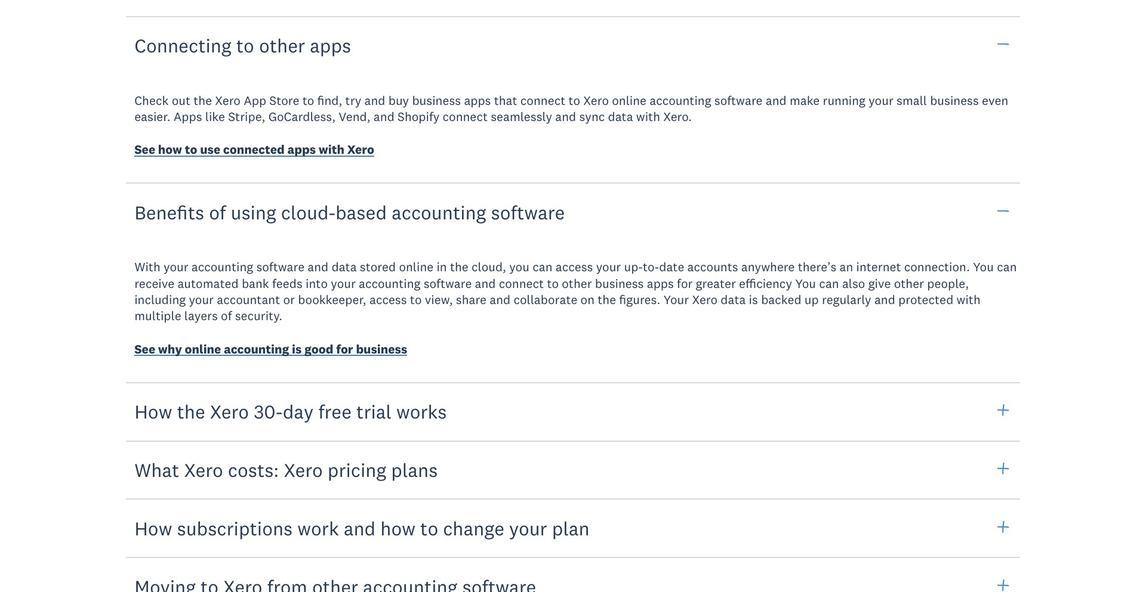 Task type: describe. For each thing, give the bounding box(es) containing it.
benefits of using cloud-based accounting software button
[[126, 183, 1020, 243]]

share
[[456, 292, 487, 308]]

running
[[823, 92, 866, 108]]

to left use
[[185, 142, 197, 158]]

of inside dropdown button
[[209, 200, 226, 224]]

to inside dropdown button
[[236, 33, 254, 57]]

how for how the xero 30-day free trial works
[[134, 400, 172, 424]]

efficiency
[[739, 276, 792, 292]]

of inside with your accounting software and data stored online in the cloud, you can access your up-to-date accounts anywhere there's an internet connection. you can receive automated bank feeds into your accounting software and connect to other business apps for greater efficiency you can also give other people, including your accountant or bookkeeper, access to view, share and collaborate on the figures. your xero data is backed up regularly and protected with multiple layers of security.
[[221, 308, 232, 324]]

cloud-
[[281, 200, 336, 224]]

find,
[[317, 92, 342, 108]]

connected
[[223, 142, 285, 158]]

benefits of using cloud-based accounting software
[[134, 200, 565, 224]]

0 horizontal spatial you
[[795, 276, 816, 292]]

make
[[790, 92, 820, 108]]

to-
[[643, 259, 659, 275]]

2 horizontal spatial data
[[721, 292, 746, 308]]

1 horizontal spatial access
[[556, 259, 593, 275]]

check out the xero app store to find, try and buy business apps that connect to xero online accounting software and make running your small business even easier. apps like stripe, gocardless, vend, and shopify connect seamlessly and sync data with xero.
[[134, 92, 1009, 125]]

greater
[[696, 276, 736, 292]]

your up receive
[[164, 259, 188, 275]]

like
[[205, 109, 225, 125]]

and down buy at the left top of page
[[374, 109, 395, 125]]

buy
[[389, 92, 409, 108]]

on
[[581, 292, 595, 308]]

gocardless,
[[269, 109, 336, 125]]

bank
[[242, 276, 269, 292]]

feeds
[[272, 276, 303, 292]]

connect for apps
[[443, 109, 488, 125]]

how subscriptions work and how to change your plan button
[[126, 499, 1020, 559]]

xero inside with your accounting software and data stored online in the cloud, you can access your up-to-date accounts anywhere there's an internet connection. you can receive automated bank feeds into your accounting software and connect to other business apps for greater efficiency you can also give other people, including your accountant or bookkeeper, access to view, share and collaborate on the figures. your xero data is backed up regularly and protected with multiple layers of security.
[[692, 292, 718, 308]]

plan
[[552, 517, 590, 541]]

your up bookkeeper,
[[331, 276, 356, 292]]

1 horizontal spatial other
[[562, 276, 592, 292]]

works
[[396, 400, 447, 424]]

shopify
[[398, 109, 440, 125]]

date
[[659, 259, 684, 275]]

how for how subscriptions work and how to change your plan
[[134, 517, 172, 541]]

into
[[306, 276, 328, 292]]

connecting to other apps
[[134, 33, 351, 57]]

easier.
[[134, 109, 170, 125]]

online inside with your accounting software and data stored online in the cloud, you can access your up-to-date accounts anywhere there's an internet connection. you can receive automated bank feeds into your accounting software and connect to other business apps for greater efficiency you can also give other people, including your accountant or bookkeeper, access to view, share and collaborate on the figures. your xero data is backed up regularly and protected with multiple layers of security.
[[399, 259, 434, 275]]

cloud,
[[472, 259, 506, 275]]

subscriptions
[[177, 517, 293, 541]]

pricing
[[328, 458, 386, 482]]

how inside see how to use connected apps with xero link
[[158, 142, 182, 158]]

1 vertical spatial is
[[292, 341, 302, 357]]

view,
[[425, 292, 453, 308]]

automated
[[178, 276, 239, 292]]

0 horizontal spatial data
[[332, 259, 357, 275]]

what xero costs: xero pricing plans
[[134, 458, 438, 482]]

30-
[[254, 400, 283, 424]]

your up layers
[[189, 292, 214, 308]]

or
[[283, 292, 295, 308]]

regularly
[[822, 292, 871, 308]]

internet
[[856, 259, 901, 275]]

apps
[[174, 109, 202, 125]]

how inside "how subscriptions work and how to change your plan" 'dropdown button'
[[380, 517, 416, 541]]

xero left 30-
[[210, 400, 249, 424]]

people,
[[927, 276, 969, 292]]

up-
[[624, 259, 643, 275]]

0 horizontal spatial can
[[533, 259, 553, 275]]

apps inside dropdown button
[[310, 33, 351, 57]]

trial
[[356, 400, 392, 424]]

an
[[840, 259, 853, 275]]

1 vertical spatial for
[[336, 341, 353, 357]]

and inside 'dropdown button'
[[344, 517, 376, 541]]

collaborate
[[514, 292, 578, 308]]

xero right costs:
[[284, 458, 323, 482]]

your left up-
[[596, 259, 621, 275]]

change
[[443, 517, 504, 541]]

vend,
[[339, 109, 371, 125]]

apps down gocardless,
[[287, 142, 316, 158]]

your
[[664, 292, 689, 308]]

1 horizontal spatial you
[[973, 259, 994, 275]]

1 vertical spatial with
[[319, 142, 345, 158]]

and down cloud,
[[475, 276, 496, 292]]

stripe,
[[228, 109, 265, 125]]

figures.
[[619, 292, 660, 308]]

backed
[[761, 292, 802, 308]]

and up 'into'
[[308, 259, 329, 275]]

see how to use connected apps with xero link
[[134, 142, 374, 161]]

stored
[[360, 259, 396, 275]]

xero.
[[663, 109, 692, 125]]

why
[[158, 341, 182, 357]]

xero up sync
[[584, 92, 609, 108]]

also
[[842, 276, 865, 292]]

with your accounting software and data stored online in the cloud, you can access your up-to-date accounts anywhere there's an internet connection. you can receive automated bank feeds into your accounting software and connect to other business apps for greater efficiency you can also give other people, including your accountant or bookkeeper, access to view, share and collaborate on the figures. your xero data is backed up regularly and protected with multiple layers of security.
[[134, 259, 1017, 324]]



Task type: locate. For each thing, give the bounding box(es) containing it.
software inside check out the xero app store to find, try and buy business apps that connect to xero online accounting software and make running your small business even easier. apps like stripe, gocardless, vend, and shopify connect seamlessly and sync data with xero.
[[715, 92, 763, 108]]

2 horizontal spatial can
[[997, 259, 1017, 275]]

2 see from the top
[[134, 341, 155, 357]]

apps
[[310, 33, 351, 57], [464, 92, 491, 108], [287, 142, 316, 158], [647, 276, 674, 292]]

accounting down "stored" at the top left of the page
[[359, 276, 421, 292]]

multiple
[[134, 308, 181, 324]]

how the xero 30-day free trial works
[[134, 400, 447, 424]]

security.
[[235, 308, 282, 324]]

to up gocardless,
[[302, 92, 314, 108]]

to
[[236, 33, 254, 57], [302, 92, 314, 108], [569, 92, 580, 108], [185, 142, 197, 158], [547, 276, 559, 292], [410, 292, 422, 308], [420, 517, 438, 541]]

other up store
[[259, 33, 305, 57]]

business inside see why online accounting is good for business link
[[356, 341, 407, 357]]

your left the 'small'
[[869, 92, 894, 108]]

and right work on the left bottom of the page
[[344, 517, 376, 541]]

and right share
[[490, 292, 511, 308]]

2 vertical spatial online
[[185, 341, 221, 357]]

there's
[[798, 259, 837, 275]]

xero up the like
[[215, 92, 241, 108]]

software
[[715, 92, 763, 108], [491, 200, 565, 224], [256, 259, 305, 275], [424, 276, 472, 292]]

data inside check out the xero app store to find, try and buy business apps that connect to xero online accounting software and make running your small business even easier. apps like stripe, gocardless, vend, and shopify connect seamlessly and sync data with xero.
[[608, 109, 633, 125]]

accounting up the in
[[392, 200, 486, 224]]

your inside check out the xero app store to find, try and buy business apps that connect to xero online accounting software and make running your small business even easier. apps like stripe, gocardless, vend, and shopify connect seamlessly and sync data with xero.
[[869, 92, 894, 108]]

the
[[194, 92, 212, 108], [450, 259, 469, 275], [598, 292, 616, 308], [177, 400, 205, 424]]

your inside "how subscriptions work and how to change your plan" 'dropdown button'
[[509, 517, 547, 541]]

receive
[[134, 276, 174, 292]]

sync
[[579, 109, 605, 125]]

1 vertical spatial how
[[134, 517, 172, 541]]

0 vertical spatial access
[[556, 259, 593, 275]]

access up on
[[556, 259, 593, 275]]

accounting inside check out the xero app store to find, try and buy business apps that connect to xero online accounting software and make running your small business even easier. apps like stripe, gocardless, vend, and shopify connect seamlessly and sync data with xero.
[[650, 92, 711, 108]]

store
[[269, 92, 299, 108]]

other
[[259, 33, 305, 57], [562, 276, 592, 292], [894, 276, 924, 292]]

see why online accounting is good for business
[[134, 341, 407, 357]]

of right layers
[[221, 308, 232, 324]]

how the xero 30-day free trial works button
[[126, 382, 1020, 442]]

with left xero.
[[636, 109, 660, 125]]

2 vertical spatial with
[[957, 292, 981, 308]]

you up up
[[795, 276, 816, 292]]

data down greater
[[721, 292, 746, 308]]

apps left "that"
[[464, 92, 491, 108]]

you right the connection.
[[973, 259, 994, 275]]

connection.
[[904, 259, 970, 275]]

how down what
[[134, 517, 172, 541]]

that
[[494, 92, 517, 108]]

1 horizontal spatial with
[[636, 109, 660, 125]]

1 how from the top
[[134, 400, 172, 424]]

business inside with your accounting software and data stored online in the cloud, you can access your up-to-date accounts anywhere there's an internet connection. you can receive automated bank feeds into your accounting software and connect to other business apps for greater efficiency you can also give other people, including your accountant or bookkeeper, access to view, share and collaborate on the figures. your xero data is backed up regularly and protected with multiple layers of security.
[[595, 276, 644, 292]]

connect for can
[[499, 276, 544, 292]]

including
[[134, 292, 186, 308]]

1 horizontal spatial is
[[749, 292, 758, 308]]

even
[[982, 92, 1009, 108]]

is down efficiency
[[749, 292, 758, 308]]

1 horizontal spatial how
[[380, 517, 416, 541]]

online inside check out the xero app store to find, try and buy business apps that connect to xero online accounting software and make running your small business even easier. apps like stripe, gocardless, vend, and shopify connect seamlessly and sync data with xero.
[[612, 92, 647, 108]]

benefits of using cloud-based accounting software element
[[115, 243, 1032, 384]]

0 horizontal spatial for
[[336, 341, 353, 357]]

see for see why online accounting is good for business
[[134, 341, 155, 357]]

apps down to-
[[647, 276, 674, 292]]

0 vertical spatial how
[[158, 142, 182, 158]]

how inside how the xero 30-day free trial works dropdown button
[[134, 400, 172, 424]]

accountant
[[217, 292, 280, 308]]

out
[[172, 92, 190, 108]]

0 vertical spatial of
[[209, 200, 226, 224]]

with
[[636, 109, 660, 125], [319, 142, 345, 158], [957, 292, 981, 308]]

to left "view,"
[[410, 292, 422, 308]]

online
[[612, 92, 647, 108], [399, 259, 434, 275], [185, 341, 221, 357]]

layers
[[184, 308, 218, 324]]

give
[[869, 276, 891, 292]]

data
[[608, 109, 633, 125], [332, 259, 357, 275], [721, 292, 746, 308]]

is inside with your accounting software and data stored online in the cloud, you can access your up-to-date accounts anywhere there's an internet connection. you can receive automated bank feeds into your accounting software and connect to other business apps for greater efficiency you can also give other people, including your accountant or bookkeeper, access to view, share and collaborate on the figures. your xero data is backed up regularly and protected with multiple layers of security.
[[749, 292, 758, 308]]

how subscriptions work and how to change your plan
[[134, 517, 590, 541]]

1 vertical spatial online
[[399, 259, 434, 275]]

data right sync
[[608, 109, 633, 125]]

1 vertical spatial data
[[332, 259, 357, 275]]

to inside 'dropdown button'
[[420, 517, 438, 541]]

and left make
[[766, 92, 787, 108]]

and left sync
[[555, 109, 576, 125]]

for inside with your accounting software and data stored online in the cloud, you can access your up-to-date accounts anywhere there's an internet connection. you can receive automated bank feeds into your accounting software and connect to other business apps for greater efficiency you can also give other people, including your accountant or bookkeeper, access to view, share and collaborate on the figures. your xero data is backed up regularly and protected with multiple layers of security.
[[677, 276, 693, 292]]

and right the try
[[365, 92, 385, 108]]

0 vertical spatial data
[[608, 109, 633, 125]]

1 see from the top
[[134, 142, 155, 158]]

try
[[345, 92, 361, 108]]

other up protected
[[894, 276, 924, 292]]

the inside check out the xero app store to find, try and buy business apps that connect to xero online accounting software and make running your small business even easier. apps like stripe, gocardless, vend, and shopify connect seamlessly and sync data with xero.
[[194, 92, 212, 108]]

how
[[158, 142, 182, 158], [380, 517, 416, 541]]

see left why on the left bottom of the page
[[134, 341, 155, 357]]

2 horizontal spatial with
[[957, 292, 981, 308]]

check
[[134, 92, 169, 108]]

see inside the benefits of using cloud-based accounting software element
[[134, 341, 155, 357]]

accounting down security.
[[224, 341, 289, 357]]

connect down you
[[499, 276, 544, 292]]

with inside with your accounting software and data stored online in the cloud, you can access your up-to-date accounts anywhere there's an internet connection. you can receive automated bank feeds into your accounting software and connect to other business apps for greater efficiency you can also give other people, including your accountant or bookkeeper, access to view, share and collaborate on the figures. your xero data is backed up regularly and protected with multiple layers of security.
[[957, 292, 981, 308]]

free
[[318, 400, 352, 424]]

apps inside with your accounting software and data stored online in the cloud, you can access your up-to-date accounts anywhere there's an internet connection. you can receive automated bank feeds into your accounting software and connect to other business apps for greater efficiency you can also give other people, including your accountant or bookkeeper, access to view, share and collaborate on the figures. your xero data is backed up regularly and protected with multiple layers of security.
[[647, 276, 674, 292]]

costs:
[[228, 458, 279, 482]]

see for see how to use connected apps with xero
[[134, 142, 155, 158]]

based
[[336, 200, 387, 224]]

xero down greater
[[692, 292, 718, 308]]

bookkeeper,
[[298, 292, 366, 308]]

benefits
[[134, 200, 204, 224]]

apps up find,
[[310, 33, 351, 57]]

with
[[134, 259, 160, 275]]

software inside dropdown button
[[491, 200, 565, 224]]

0 vertical spatial is
[[749, 292, 758, 308]]

to up the collaborate
[[547, 276, 559, 292]]

seamlessly
[[491, 109, 552, 125]]

0 horizontal spatial other
[[259, 33, 305, 57]]

0 vertical spatial how
[[134, 400, 172, 424]]

apps inside check out the xero app store to find, try and buy business apps that connect to xero online accounting software and make running your small business even easier. apps like stripe, gocardless, vend, and shopify connect seamlessly and sync data with xero.
[[464, 92, 491, 108]]

2 how from the top
[[134, 517, 172, 541]]

1 vertical spatial how
[[380, 517, 416, 541]]

other inside dropdown button
[[259, 33, 305, 57]]

accounts
[[688, 259, 738, 275]]

protected
[[899, 292, 954, 308]]

0 vertical spatial with
[[636, 109, 660, 125]]

connect up 'seamlessly'
[[521, 92, 566, 108]]

0 horizontal spatial access
[[370, 292, 407, 308]]

data left "stored" at the top left of the page
[[332, 259, 357, 275]]

0 horizontal spatial with
[[319, 142, 345, 158]]

how
[[134, 400, 172, 424], [134, 517, 172, 541]]

for right 'good'
[[336, 341, 353, 357]]

0 horizontal spatial is
[[292, 341, 302, 357]]

to left change
[[420, 517, 438, 541]]

0 horizontal spatial how
[[158, 142, 182, 158]]

2 horizontal spatial online
[[612, 92, 647, 108]]

access down "stored" at the top left of the page
[[370, 292, 407, 308]]

your left "plan"
[[509, 517, 547, 541]]

see how to use connected apps with xero
[[134, 142, 374, 158]]

work
[[297, 517, 339, 541]]

day
[[283, 400, 314, 424]]

1 horizontal spatial for
[[677, 276, 693, 292]]

see inside 'connecting to other apps' element
[[134, 142, 155, 158]]

is
[[749, 292, 758, 308], [292, 341, 302, 357]]

to up app
[[236, 33, 254, 57]]

using
[[231, 200, 276, 224]]

1 horizontal spatial can
[[819, 276, 839, 292]]

see why online accounting is good for business link
[[134, 341, 407, 360]]

accounting
[[650, 92, 711, 108], [392, 200, 486, 224], [192, 259, 253, 275], [359, 276, 421, 292], [224, 341, 289, 357]]

of
[[209, 200, 226, 224], [221, 308, 232, 324]]

connect right shopify
[[443, 109, 488, 125]]

2 horizontal spatial other
[[894, 276, 924, 292]]

connect
[[521, 92, 566, 108], [443, 109, 488, 125], [499, 276, 544, 292]]

you
[[973, 259, 994, 275], [795, 276, 816, 292]]

what
[[134, 458, 179, 482]]

good
[[305, 341, 333, 357]]

plans
[[391, 458, 438, 482]]

how inside "how subscriptions work and how to change your plan" 'dropdown button'
[[134, 517, 172, 541]]

the inside dropdown button
[[177, 400, 205, 424]]

for
[[677, 276, 693, 292], [336, 341, 353, 357]]

1 vertical spatial access
[[370, 292, 407, 308]]

1 vertical spatial of
[[221, 308, 232, 324]]

see down easier.
[[134, 142, 155, 158]]

app
[[244, 92, 266, 108]]

in
[[437, 259, 447, 275]]

accounting up automated
[[192, 259, 253, 275]]

accounting inside dropdown button
[[392, 200, 486, 224]]

1 horizontal spatial data
[[608, 109, 633, 125]]

0 vertical spatial online
[[612, 92, 647, 108]]

xero
[[215, 92, 241, 108], [584, 92, 609, 108], [347, 142, 374, 158], [692, 292, 718, 308], [210, 400, 249, 424], [184, 458, 223, 482], [284, 458, 323, 482]]

and down the give
[[875, 292, 895, 308]]

with down people,
[[957, 292, 981, 308]]

see
[[134, 142, 155, 158], [134, 341, 155, 357]]

xero down vend,
[[347, 142, 374, 158]]

1 vertical spatial see
[[134, 341, 155, 357]]

other up on
[[562, 276, 592, 292]]

with down vend,
[[319, 142, 345, 158]]

to up sync
[[569, 92, 580, 108]]

0 vertical spatial see
[[134, 142, 155, 158]]

1 horizontal spatial online
[[399, 259, 434, 275]]

is left 'good'
[[292, 341, 302, 357]]

you
[[509, 259, 530, 275]]

for up 'your'
[[677, 276, 693, 292]]

connect inside with your accounting software and data stored online in the cloud, you can access your up-to-date accounts anywhere there's an internet connection. you can receive automated bank feeds into your accounting software and connect to other business apps for greater efficiency you can also give other people, including your accountant or bookkeeper, access to view, share and collaborate on the figures. your xero data is backed up regularly and protected with multiple layers of security.
[[499, 276, 544, 292]]

connecting to other apps button
[[126, 15, 1020, 76]]

anywhere
[[741, 259, 795, 275]]

0 vertical spatial for
[[677, 276, 693, 292]]

connecting
[[134, 33, 231, 57]]

of left using
[[209, 200, 226, 224]]

use
[[200, 142, 220, 158]]

xero right what
[[184, 458, 223, 482]]

business
[[412, 92, 461, 108], [930, 92, 979, 108], [595, 276, 644, 292], [356, 341, 407, 357]]

0 horizontal spatial online
[[185, 341, 221, 357]]

up
[[805, 292, 819, 308]]

what xero costs: xero pricing plans button
[[126, 441, 1020, 501]]

your
[[869, 92, 894, 108], [164, 259, 188, 275], [596, 259, 621, 275], [331, 276, 356, 292], [189, 292, 214, 308], [509, 517, 547, 541]]

connecting to other apps element
[[115, 76, 1032, 184]]

small
[[897, 92, 927, 108]]

how up what
[[134, 400, 172, 424]]

with inside check out the xero app store to find, try and buy business apps that connect to xero online accounting software and make running your small business even easier. apps like stripe, gocardless, vend, and shopify connect seamlessly and sync data with xero.
[[636, 109, 660, 125]]

accounting up xero.
[[650, 92, 711, 108]]

2 vertical spatial data
[[721, 292, 746, 308]]



Task type: vqa. For each thing, say whether or not it's contained in the screenshot.
Xero homepage Image
no



